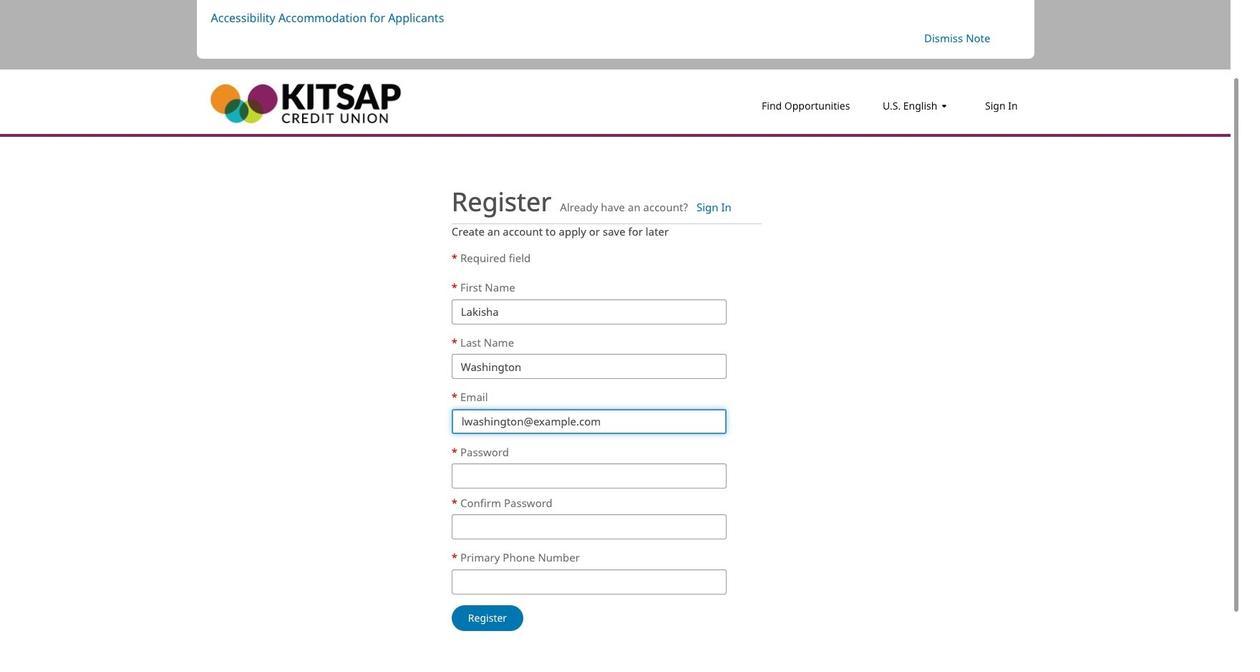 Task type: locate. For each thing, give the bounding box(es) containing it.
None telephone field
[[452, 569, 727, 594]]

None password field
[[452, 463, 727, 489], [452, 515, 727, 540], [452, 463, 727, 489], [452, 515, 727, 540]]

None email field
[[452, 409, 727, 434]]

None text field
[[452, 299, 727, 324], [452, 354, 727, 379], [452, 299, 727, 324], [452, 354, 727, 379]]

inner image
[[938, 99, 953, 113]]



Task type: vqa. For each thing, say whether or not it's contained in the screenshot.
This link will open in a new tab "icon"
no



Task type: describe. For each thing, give the bounding box(es) containing it.
kcu image
[[197, 80, 412, 126]]



